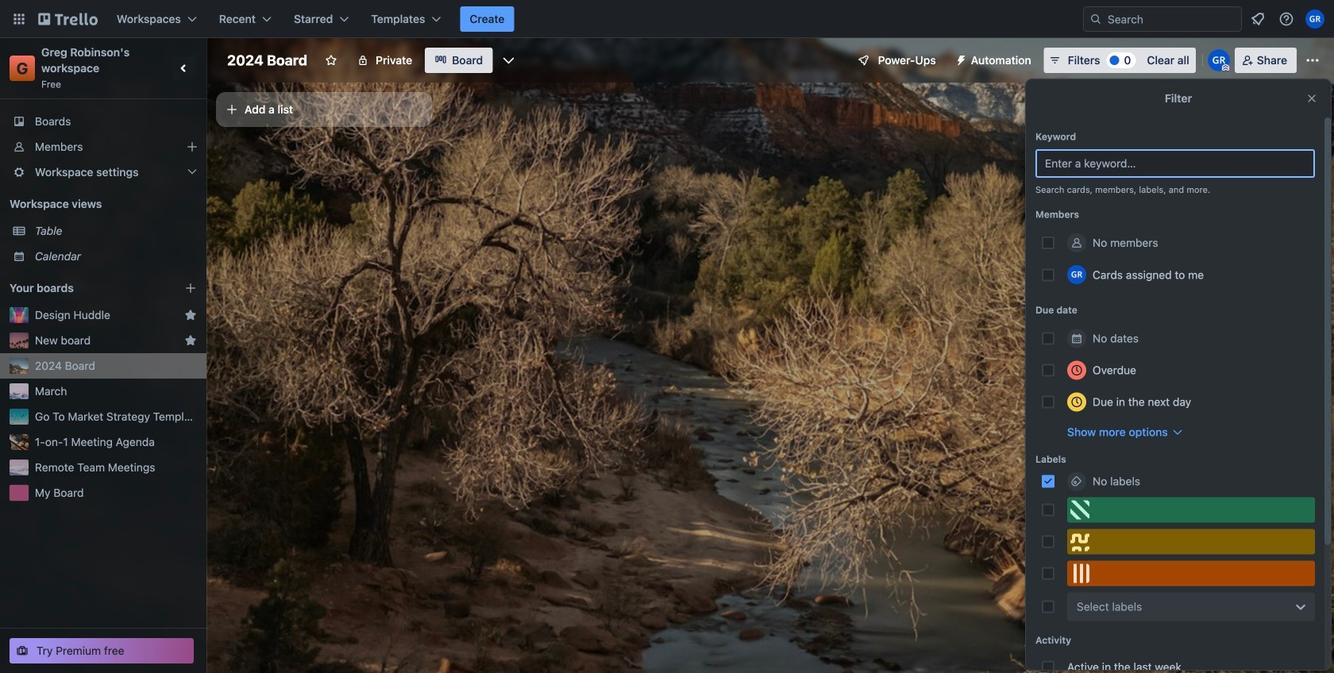 Task type: vqa. For each thing, say whether or not it's contained in the screenshot.
first "Starred Icon" from the top
yes



Task type: describe. For each thing, give the bounding box(es) containing it.
workspace navigation collapse icon image
[[173, 57, 195, 79]]

show menu image
[[1305, 52, 1321, 68]]

sm image
[[949, 48, 971, 70]]

search image
[[1089, 13, 1102, 25]]

close popover image
[[1305, 92, 1318, 105]]

back to home image
[[38, 6, 98, 32]]

this member is an admin of this board. image
[[1222, 64, 1229, 71]]

0 vertical spatial greg robinson (gregrobinson96) image
[[1305, 10, 1324, 29]]

0 notifications image
[[1248, 10, 1267, 29]]

Enter a keyword… text field
[[1035, 149, 1315, 178]]

color: yellow, title: none element
[[1067, 529, 1315, 555]]

add board image
[[184, 282, 197, 295]]

greg robinson (gregrobinson96) image
[[1067, 265, 1086, 284]]

open information menu image
[[1278, 11, 1294, 27]]

Search field
[[1083, 6, 1242, 32]]



Task type: locate. For each thing, give the bounding box(es) containing it.
1 vertical spatial greg robinson (gregrobinson96) image
[[1208, 49, 1230, 71]]

your boards with 8 items element
[[10, 279, 160, 298]]

1 vertical spatial starred icon image
[[184, 334, 197, 347]]

greg robinson (gregrobinson96) image right the open information menu image
[[1305, 10, 1324, 29]]

0 vertical spatial starred icon image
[[184, 309, 197, 322]]

color: green, title: none element
[[1067, 497, 1315, 523]]

color: orange, title: none element
[[1067, 561, 1315, 586]]

greg robinson (gregrobinson96) image
[[1305, 10, 1324, 29], [1208, 49, 1230, 71]]

Board name text field
[[219, 48, 315, 73]]

1 horizontal spatial greg robinson (gregrobinson96) image
[[1305, 10, 1324, 29]]

star or unstar board image
[[325, 54, 338, 67]]

greg robinson (gregrobinson96) image down search field
[[1208, 49, 1230, 71]]

customize views image
[[500, 52, 516, 68]]

starred icon image
[[184, 309, 197, 322], [184, 334, 197, 347]]

0 horizontal spatial greg robinson (gregrobinson96) image
[[1208, 49, 1230, 71]]

2 starred icon image from the top
[[184, 334, 197, 347]]

primary element
[[0, 0, 1334, 38]]

1 starred icon image from the top
[[184, 309, 197, 322]]



